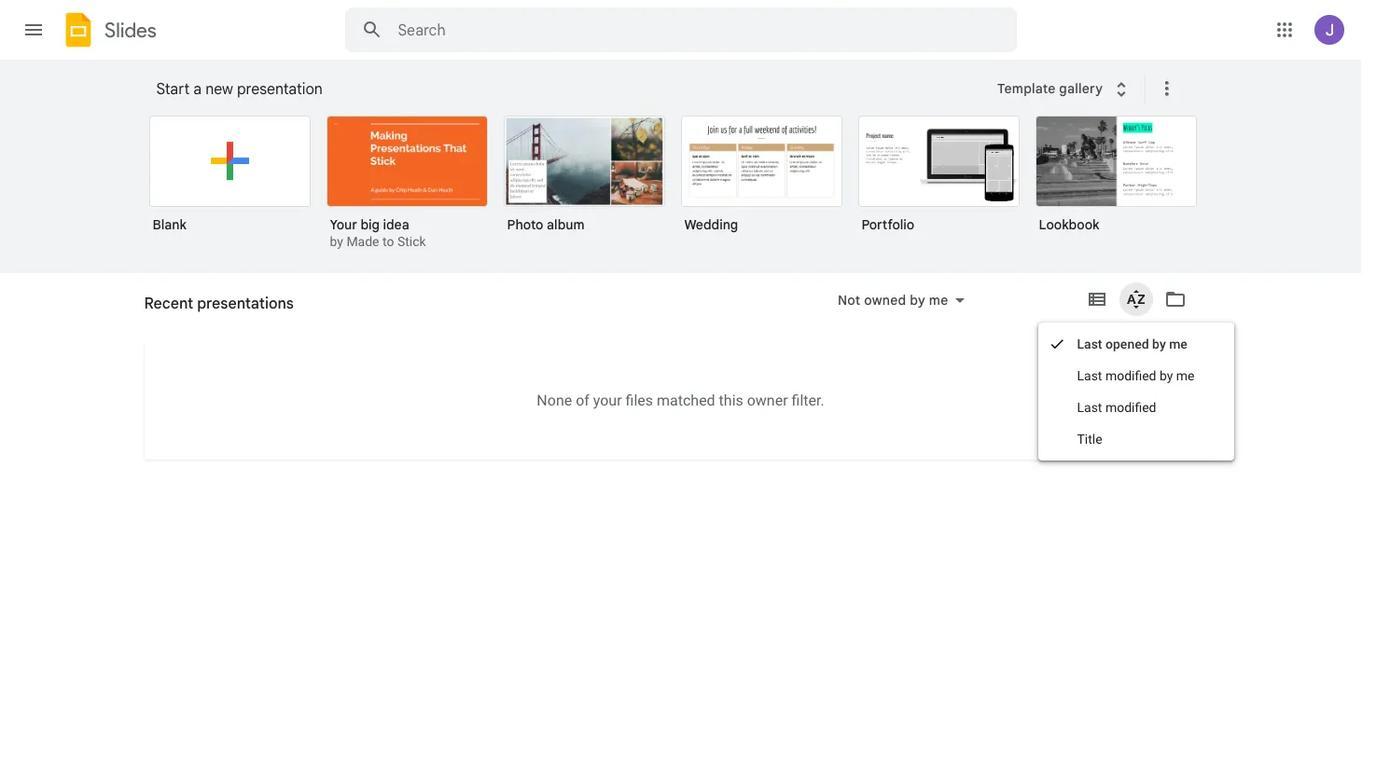 Task type: locate. For each thing, give the bounding box(es) containing it.
last opened by me
[[1077, 337, 1188, 352]]

menu containing last opened by me
[[1038, 323, 1234, 461]]

matched
[[657, 391, 715, 409]]

by right opened
[[1152, 337, 1166, 352]]

me for last opened by me
[[1169, 337, 1188, 352]]

blank option
[[149, 116, 310, 246]]

1 vertical spatial last
[[1077, 369, 1102, 383]]

opened
[[1106, 337, 1149, 352]]

1 last from the top
[[1077, 337, 1102, 352]]

made to stick link
[[346, 234, 426, 249]]

last modified by me
[[1077, 369, 1195, 383]]

1 vertical spatial me
[[1169, 337, 1188, 352]]

recent
[[144, 295, 193, 313], [144, 302, 187, 319]]

modified down the 'last modified by me'
[[1105, 400, 1156, 415]]

album
[[547, 216, 585, 233]]

last for last modified
[[1077, 400, 1102, 415]]

template
[[997, 80, 1056, 97]]

presentations inside "recent presentations" heading
[[197, 295, 294, 313]]

lookbook option
[[1035, 116, 1197, 246]]

by right owned
[[910, 292, 926, 309]]

me right opened
[[1169, 337, 1188, 352]]

1 recent from the top
[[144, 295, 193, 313]]

1 recent presentations from the top
[[144, 295, 294, 313]]

modified
[[1105, 369, 1156, 383], [1105, 400, 1156, 415]]

by down your
[[330, 234, 343, 249]]

0 vertical spatial modified
[[1105, 369, 1156, 383]]

me right owned
[[929, 292, 948, 309]]

of
[[576, 391, 589, 409]]

list box
[[149, 112, 1222, 274]]

2 vertical spatial last
[[1077, 400, 1102, 415]]

start a new presentation
[[156, 80, 323, 99]]

me inside popup button
[[929, 292, 948, 309]]

1 modified from the top
[[1105, 369, 1156, 383]]

by
[[330, 234, 343, 249], [910, 292, 926, 309], [1152, 337, 1166, 352], [1160, 369, 1173, 383]]

start
[[156, 80, 190, 99]]

by for last modified by me
[[1160, 369, 1173, 383]]

not owned by me
[[838, 292, 948, 309]]

your
[[593, 391, 622, 409]]

your big idea option
[[326, 116, 487, 252]]

none of your files matched this owner filter. region
[[144, 391, 1217, 409]]

wedding
[[684, 216, 738, 233]]

photo album
[[507, 216, 585, 233]]

last up title
[[1077, 400, 1102, 415]]

last modified
[[1077, 400, 1156, 415]]

recent presentations
[[144, 295, 294, 313], [144, 302, 275, 319]]

3 last from the top
[[1077, 400, 1102, 415]]

portfolio option
[[858, 116, 1019, 246]]

0 vertical spatial last
[[1077, 337, 1102, 352]]

menu
[[1038, 323, 1234, 461]]

list box containing blank
[[149, 112, 1222, 274]]

template gallery button
[[985, 72, 1145, 105]]

0 vertical spatial me
[[929, 292, 948, 309]]

Search bar text field
[[398, 21, 970, 40]]

portfolio
[[862, 216, 914, 233]]

start a new presentation heading
[[156, 60, 985, 119]]

new
[[205, 80, 233, 99]]

me
[[929, 292, 948, 309], [1169, 337, 1188, 352], [1176, 369, 1195, 383]]

modified for last modified
[[1105, 400, 1156, 415]]

not owned by me button
[[826, 289, 976, 312]]

by down last opened by me
[[1160, 369, 1173, 383]]

None search field
[[345, 7, 1016, 52]]

recent presentations heading
[[144, 273, 294, 333]]

blank
[[153, 216, 187, 233]]

none of your files matched this owner filter.
[[537, 391, 824, 409]]

2 last from the top
[[1077, 369, 1102, 383]]

me down last opened by me
[[1176, 369, 1195, 383]]

last left opened
[[1077, 337, 1102, 352]]

modified down last opened by me
[[1105, 369, 1156, 383]]

none
[[537, 391, 572, 409]]

last up last modified at the bottom right of the page
[[1077, 369, 1102, 383]]

2 recent from the top
[[144, 302, 187, 319]]

2 vertical spatial me
[[1176, 369, 1195, 383]]

a
[[193, 80, 202, 99]]

template gallery
[[997, 80, 1103, 97]]

title
[[1077, 432, 1102, 447]]

big
[[360, 216, 380, 233]]

1 vertical spatial modified
[[1105, 400, 1156, 415]]

photo
[[507, 216, 543, 233]]

presentations
[[197, 295, 294, 313], [190, 302, 275, 319]]

photo album option
[[503, 116, 665, 246]]

2 modified from the top
[[1105, 400, 1156, 415]]

by inside popup button
[[910, 292, 926, 309]]

last
[[1077, 337, 1102, 352], [1077, 369, 1102, 383], [1077, 400, 1102, 415]]

not
[[838, 292, 861, 309]]

recent inside "recent presentations" heading
[[144, 295, 193, 313]]



Task type: vqa. For each thing, say whether or not it's contained in the screenshot.
presentations
yes



Task type: describe. For each thing, give the bounding box(es) containing it.
gallery
[[1059, 80, 1103, 97]]

last for last modified by me
[[1077, 369, 1102, 383]]

files
[[626, 391, 653, 409]]

by inside the your big idea by made to stick
[[330, 234, 343, 249]]

by for last opened by me
[[1152, 337, 1166, 352]]

last for last opened by me
[[1077, 337, 1102, 352]]

more actions. image
[[1152, 77, 1179, 100]]

me for last modified by me
[[1176, 369, 1195, 383]]

your big idea by made to stick
[[330, 216, 426, 249]]

main menu image
[[22, 19, 45, 41]]

presentation
[[237, 80, 323, 99]]

lookbook
[[1039, 216, 1100, 233]]

to
[[383, 234, 394, 249]]

slides
[[104, 17, 157, 42]]

stick
[[397, 234, 426, 249]]

this
[[719, 391, 743, 409]]

search image
[[353, 11, 390, 49]]

idea
[[383, 216, 409, 233]]

modified for last modified by me
[[1105, 369, 1156, 383]]

made
[[346, 234, 379, 249]]

filter.
[[792, 391, 824, 409]]

slides link
[[60, 11, 157, 52]]

owner
[[747, 391, 788, 409]]

owned
[[864, 292, 906, 309]]

by for not owned by me
[[910, 292, 926, 309]]

your
[[330, 216, 357, 233]]

me for not owned by me
[[929, 292, 948, 309]]

wedding option
[[681, 116, 842, 246]]

2 recent presentations from the top
[[144, 302, 275, 319]]



